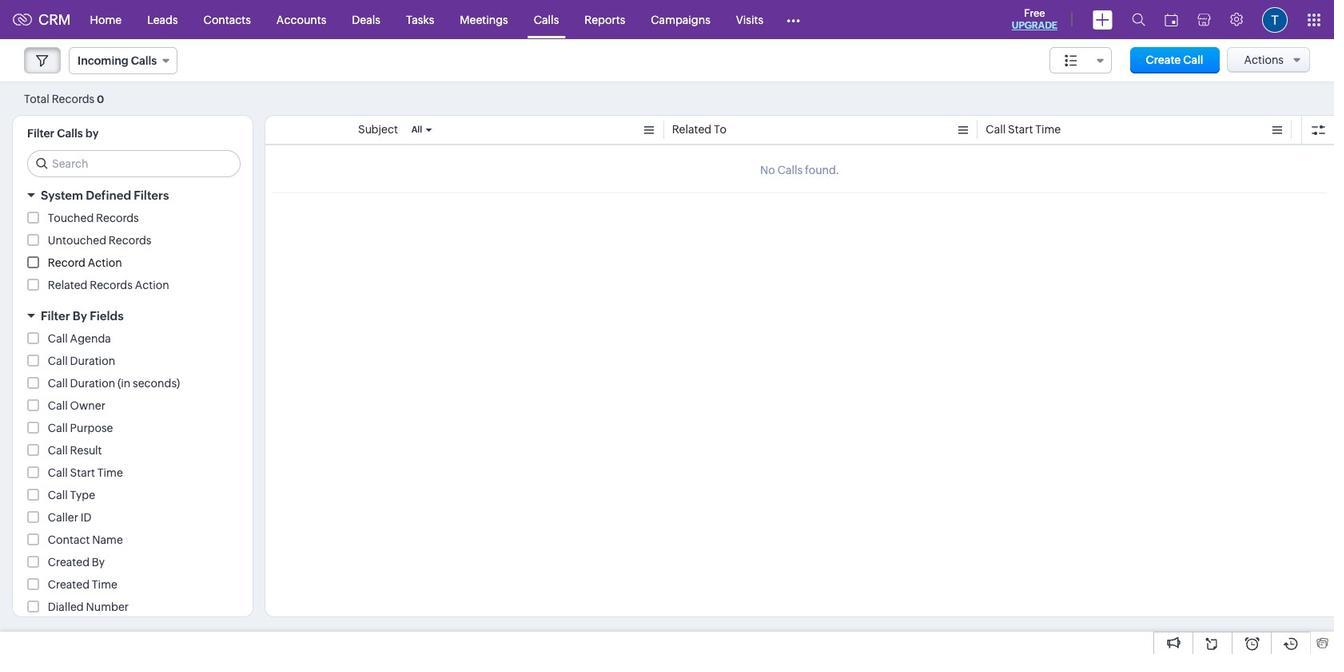 Task type: vqa. For each thing, say whether or not it's contained in the screenshot.
list box
no



Task type: describe. For each thing, give the bounding box(es) containing it.
meetings link
[[447, 0, 521, 39]]

contact
[[48, 534, 90, 547]]

visits
[[736, 13, 764, 26]]

owner
[[70, 400, 105, 413]]

leads
[[147, 13, 178, 26]]

name
[[92, 534, 123, 547]]

search element
[[1123, 0, 1155, 39]]

home
[[90, 13, 122, 26]]

total
[[24, 92, 49, 105]]

tasks
[[406, 13, 434, 26]]

profile image
[[1263, 7, 1288, 32]]

to
[[714, 123, 727, 136]]

fields
[[90, 309, 124, 323]]

call duration (in seconds)
[[48, 377, 180, 390]]

contact name
[[48, 534, 123, 547]]

Incoming Calls field
[[69, 47, 178, 74]]

duration for call duration
[[70, 355, 115, 368]]

purpose
[[70, 422, 113, 435]]

actions
[[1244, 54, 1284, 66]]

defined
[[86, 189, 131, 202]]

records for total
[[52, 92, 95, 105]]

1 vertical spatial time
[[97, 467, 123, 480]]

system defined filters button
[[13, 182, 253, 209]]

id
[[81, 512, 92, 525]]

meetings
[[460, 13, 508, 26]]

seconds)
[[133, 377, 180, 390]]

reports
[[585, 13, 625, 26]]

0
[[97, 93, 104, 105]]

contacts link
[[191, 0, 264, 39]]

create call button
[[1130, 47, 1220, 74]]

0 vertical spatial call start time
[[986, 123, 1061, 136]]

0 vertical spatial start
[[1008, 123, 1033, 136]]

call inside button
[[1183, 54, 1204, 66]]

touched records
[[48, 212, 139, 225]]

incoming
[[78, 54, 128, 67]]

filter by fields button
[[13, 302, 253, 330]]

call agenda
[[48, 333, 111, 345]]

filter calls by
[[27, 127, 99, 140]]

dialled
[[48, 601, 84, 614]]

filter by fields
[[41, 309, 124, 323]]

0 horizontal spatial start
[[70, 467, 95, 480]]

system
[[41, 189, 83, 202]]

related for related records action
[[48, 279, 87, 292]]

Other Modules field
[[776, 7, 811, 32]]

create
[[1146, 54, 1181, 66]]

2 vertical spatial time
[[92, 579, 117, 592]]

caller
[[48, 512, 78, 525]]

result
[[70, 445, 102, 457]]

calls for incoming calls
[[131, 54, 157, 67]]

agenda
[[70, 333, 111, 345]]

incoming calls
[[78, 54, 157, 67]]

total records 0
[[24, 92, 104, 105]]

by for created
[[92, 557, 105, 569]]

by for filter
[[73, 309, 87, 323]]

created time
[[48, 579, 117, 592]]

call owner
[[48, 400, 105, 413]]

accounts
[[277, 13, 326, 26]]

touched
[[48, 212, 94, 225]]

filter for filter calls by
[[27, 127, 54, 140]]

untouched records
[[48, 234, 151, 247]]

accounts link
[[264, 0, 339, 39]]

campaigns
[[651, 13, 711, 26]]

call type
[[48, 489, 95, 502]]

caller id
[[48, 512, 92, 525]]

call duration
[[48, 355, 115, 368]]

profile element
[[1253, 0, 1298, 39]]



Task type: locate. For each thing, give the bounding box(es) containing it.
records left the 0
[[52, 92, 95, 105]]

call
[[1183, 54, 1204, 66], [986, 123, 1006, 136], [48, 333, 68, 345], [48, 355, 68, 368], [48, 377, 68, 390], [48, 400, 68, 413], [48, 422, 68, 435], [48, 445, 68, 457], [48, 467, 68, 480], [48, 489, 68, 502]]

0 vertical spatial action
[[88, 257, 122, 269]]

2 duration from the top
[[70, 377, 115, 390]]

record
[[48, 257, 85, 269]]

records for related
[[90, 279, 133, 292]]

filters
[[134, 189, 169, 202]]

start
[[1008, 123, 1033, 136], [70, 467, 95, 480]]

calls inside field
[[131, 54, 157, 67]]

related down record
[[48, 279, 87, 292]]

crm
[[38, 11, 71, 28]]

subject
[[358, 123, 398, 136]]

all
[[412, 125, 422, 134]]

related records action
[[48, 279, 169, 292]]

None field
[[1050, 47, 1112, 74]]

crm link
[[13, 11, 71, 28]]

calls
[[534, 13, 559, 26], [131, 54, 157, 67], [57, 127, 83, 140]]

deals link
[[339, 0, 393, 39]]

free upgrade
[[1012, 7, 1058, 31]]

0 vertical spatial related
[[672, 123, 712, 136]]

calls left by
[[57, 127, 83, 140]]

1 horizontal spatial start
[[1008, 123, 1033, 136]]

time
[[1036, 123, 1061, 136], [97, 467, 123, 480], [92, 579, 117, 592]]

1 vertical spatial duration
[[70, 377, 115, 390]]

1 horizontal spatial call start time
[[986, 123, 1061, 136]]

1 vertical spatial related
[[48, 279, 87, 292]]

1 horizontal spatial related
[[672, 123, 712, 136]]

create menu image
[[1093, 10, 1113, 29]]

1 horizontal spatial calls
[[131, 54, 157, 67]]

1 duration from the top
[[70, 355, 115, 368]]

by
[[73, 309, 87, 323], [92, 557, 105, 569]]

filter up 'call agenda'
[[41, 309, 70, 323]]

calls right incoming
[[131, 54, 157, 67]]

0 vertical spatial created
[[48, 557, 90, 569]]

by up 'call agenda'
[[73, 309, 87, 323]]

visits link
[[723, 0, 776, 39]]

action up filter by fields dropdown button
[[135, 279, 169, 292]]

campaigns link
[[638, 0, 723, 39]]

related to
[[672, 123, 727, 136]]

records down defined
[[96, 212, 139, 225]]

duration for call duration (in seconds)
[[70, 377, 115, 390]]

2 vertical spatial calls
[[57, 127, 83, 140]]

1 vertical spatial call start time
[[48, 467, 123, 480]]

0 vertical spatial time
[[1036, 123, 1061, 136]]

dialled number
[[48, 601, 129, 614]]

0 horizontal spatial related
[[48, 279, 87, 292]]

call result
[[48, 445, 102, 457]]

contacts
[[204, 13, 251, 26]]

2 created from the top
[[48, 579, 90, 592]]

record action
[[48, 257, 122, 269]]

1 vertical spatial calls
[[131, 54, 157, 67]]

by
[[85, 127, 99, 140]]

related
[[672, 123, 712, 136], [48, 279, 87, 292]]

tasks link
[[393, 0, 447, 39]]

created down contact
[[48, 557, 90, 569]]

1 vertical spatial start
[[70, 467, 95, 480]]

calls link
[[521, 0, 572, 39]]

system defined filters
[[41, 189, 169, 202]]

action up related records action
[[88, 257, 122, 269]]

1 horizontal spatial by
[[92, 557, 105, 569]]

1 vertical spatial by
[[92, 557, 105, 569]]

free
[[1024, 7, 1045, 19]]

create call
[[1146, 54, 1204, 66]]

related left to
[[672, 123, 712, 136]]

leads link
[[134, 0, 191, 39]]

duration up owner
[[70, 377, 115, 390]]

action
[[88, 257, 122, 269], [135, 279, 169, 292]]

0 horizontal spatial by
[[73, 309, 87, 323]]

created for created by
[[48, 557, 90, 569]]

1 vertical spatial filter
[[41, 309, 70, 323]]

related for related to
[[672, 123, 712, 136]]

deals
[[352, 13, 381, 26]]

filter for filter by fields
[[41, 309, 70, 323]]

number
[[86, 601, 129, 614]]

0 vertical spatial filter
[[27, 127, 54, 140]]

0 horizontal spatial action
[[88, 257, 122, 269]]

records down touched records
[[109, 234, 151, 247]]

created by
[[48, 557, 105, 569]]

type
[[70, 489, 95, 502]]

reports link
[[572, 0, 638, 39]]

records for untouched
[[109, 234, 151, 247]]

filter down total on the left
[[27, 127, 54, 140]]

size image
[[1065, 54, 1078, 68]]

duration
[[70, 355, 115, 368], [70, 377, 115, 390]]

records for touched
[[96, 212, 139, 225]]

calendar image
[[1165, 13, 1179, 26]]

0 vertical spatial duration
[[70, 355, 115, 368]]

call purpose
[[48, 422, 113, 435]]

calls left reports link
[[534, 13, 559, 26]]

calls for filter calls by
[[57, 127, 83, 140]]

records
[[52, 92, 95, 105], [96, 212, 139, 225], [109, 234, 151, 247], [90, 279, 133, 292]]

created for created time
[[48, 579, 90, 592]]

by inside dropdown button
[[73, 309, 87, 323]]

upgrade
[[1012, 20, 1058, 31]]

0 vertical spatial by
[[73, 309, 87, 323]]

created up dialled
[[48, 579, 90, 592]]

1 horizontal spatial action
[[135, 279, 169, 292]]

filter
[[27, 127, 54, 140], [41, 309, 70, 323]]

Search text field
[[28, 151, 240, 177]]

created
[[48, 557, 90, 569], [48, 579, 90, 592]]

call start time
[[986, 123, 1061, 136], [48, 467, 123, 480]]

duration down the agenda
[[70, 355, 115, 368]]

0 vertical spatial calls
[[534, 13, 559, 26]]

untouched
[[48, 234, 106, 247]]

(in
[[117, 377, 131, 390]]

records up "fields"
[[90, 279, 133, 292]]

0 horizontal spatial call start time
[[48, 467, 123, 480]]

1 vertical spatial created
[[48, 579, 90, 592]]

filter inside dropdown button
[[41, 309, 70, 323]]

2 horizontal spatial calls
[[534, 13, 559, 26]]

by down name
[[92, 557, 105, 569]]

0 horizontal spatial calls
[[57, 127, 83, 140]]

home link
[[77, 0, 134, 39]]

search image
[[1132, 13, 1146, 26]]

1 vertical spatial action
[[135, 279, 169, 292]]

1 created from the top
[[48, 557, 90, 569]]

create menu element
[[1083, 0, 1123, 39]]



